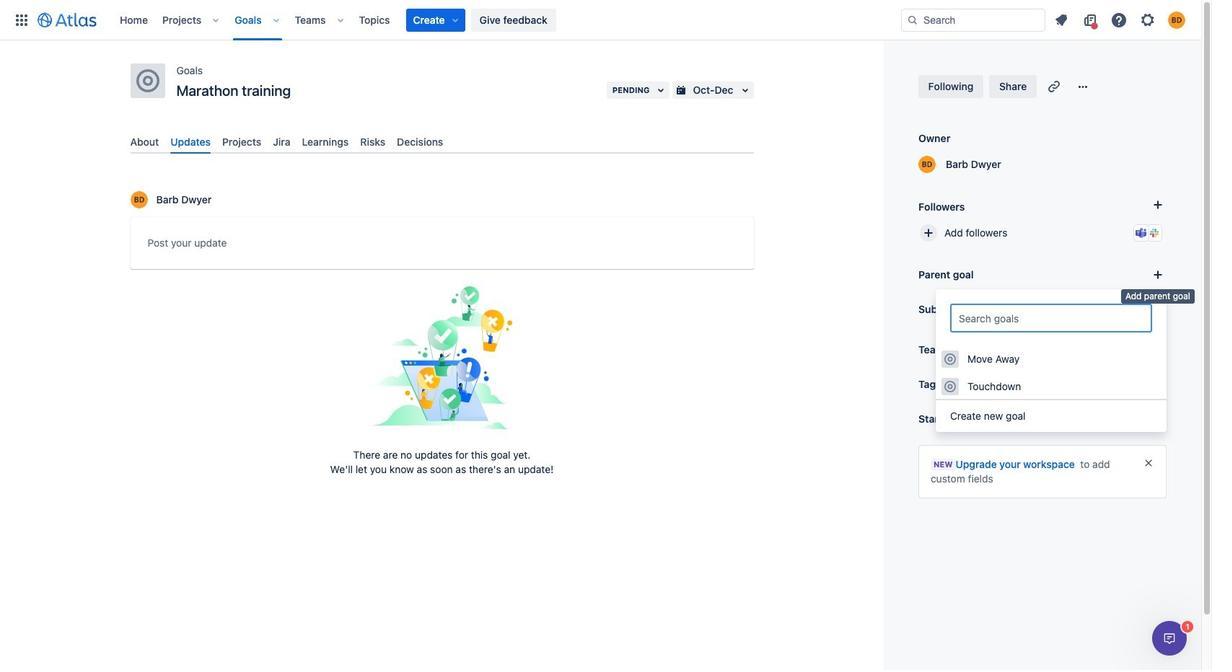 Task type: locate. For each thing, give the bounding box(es) containing it.
tooltip
[[1122, 290, 1196, 304]]

top element
[[9, 0, 902, 40]]

search image
[[908, 14, 919, 26]]

account image
[[1169, 11, 1186, 29]]

dialog
[[1153, 622, 1188, 656]]

Main content area, start typing to enter text. text field
[[148, 235, 737, 257]]

tab list
[[125, 130, 760, 154]]

add a follower image
[[1150, 196, 1168, 214]]

msteams logo showing  channels are connected to this goal image
[[1136, 227, 1148, 239]]

banner
[[0, 0, 1202, 40]]

None search field
[[902, 8, 1046, 31]]

goal icon image
[[136, 69, 159, 92]]

more icon image
[[1075, 78, 1093, 95]]



Task type: describe. For each thing, give the bounding box(es) containing it.
Search field
[[902, 8, 1046, 31]]

slack logo showing nan channels are connected to this goal image
[[1149, 227, 1161, 239]]

close banner image
[[1144, 458, 1155, 469]]

add follower image
[[921, 225, 938, 242]]

settings image
[[1140, 11, 1157, 29]]

touchdown image
[[945, 381, 957, 393]]

help image
[[1111, 11, 1129, 29]]

switch to... image
[[13, 11, 30, 29]]

notifications image
[[1053, 11, 1071, 29]]

Search goals field
[[951, 304, 1153, 333]]

move away image
[[945, 354, 957, 365]]



Task type: vqa. For each thing, say whether or not it's contained in the screenshot.
top element
yes



